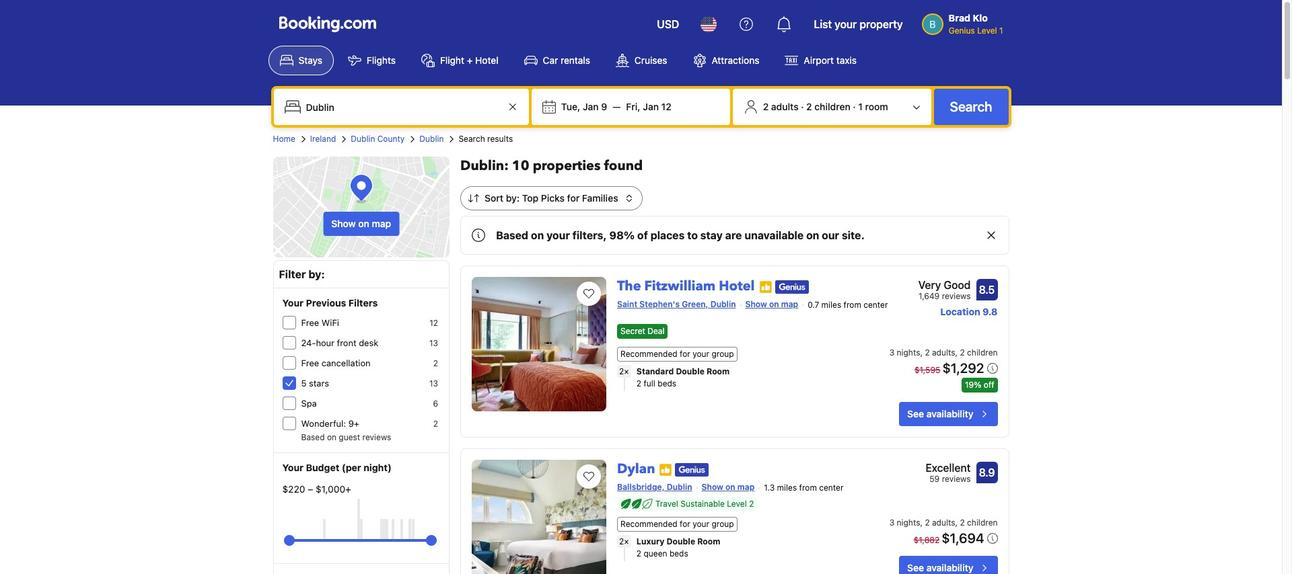 Task type: locate. For each thing, give the bounding box(es) containing it.
home link
[[273, 133, 295, 145]]

children left 'room'
[[815, 101, 851, 112]]

2 vertical spatial show
[[702, 483, 724, 493]]

level inside brad klo genius level 1
[[977, 26, 997, 36]]

nights up the $1,882
[[897, 518, 920, 529]]

your up $220
[[282, 462, 304, 474]]

sustainable
[[681, 500, 725, 510]]

dublin link
[[420, 133, 444, 145]]

0 horizontal spatial from
[[799, 483, 817, 494]]

room down travel sustainable level 2
[[698, 537, 721, 547]]

0 horizontal spatial based
[[301, 433, 325, 443]]

reviews right 59
[[942, 475, 971, 485]]

jan
[[583, 101, 599, 112], [643, 101, 659, 112]]

your for your previous filters
[[282, 298, 304, 309]]

0 vertical spatial hotel
[[475, 55, 499, 66]]

2 see availability from the top
[[907, 563, 974, 574]]

scored 8.9 element
[[976, 463, 998, 484]]

secret
[[621, 327, 645, 337]]

1 horizontal spatial miles
[[822, 300, 842, 310]]

2 see availability link from the top
[[899, 557, 998, 575]]

free
[[301, 318, 319, 328], [301, 358, 319, 369]]

1 horizontal spatial map
[[738, 483, 755, 493]]

1 vertical spatial nights
[[897, 518, 920, 529]]

1 vertical spatial 12
[[430, 318, 438, 328]]

2 3 from the top
[[890, 518, 895, 529]]

room inside luxury double room 2 queen beds
[[698, 537, 721, 547]]

2 vertical spatial reviews
[[942, 475, 971, 485]]

1 vertical spatial 2 ×
[[619, 537, 629, 547]]

· down "airport" on the top of page
[[801, 101, 804, 112]]

3 nights , 2 adults , 2 children up $1,595
[[890, 348, 998, 358]]

beds for $1,292
[[658, 379, 677, 389]]

1 vertical spatial recommended for your group
[[621, 520, 734, 530]]

dublin right green,
[[711, 300, 736, 310]]

reviews right guest
[[362, 433, 391, 443]]

reviews inside very good 1,649 reviews
[[942, 291, 971, 302]]

0 horizontal spatial ·
[[801, 101, 804, 112]]

1 3 from the top
[[890, 348, 895, 358]]

0 vertical spatial nights
[[897, 348, 920, 358]]

on inside button
[[358, 218, 369, 230]]

1 vertical spatial see availability
[[907, 563, 974, 574]]

2 free from the top
[[301, 358, 319, 369]]

based down wonderful:
[[301, 433, 325, 443]]

your down filter
[[282, 298, 304, 309]]

wifi
[[322, 318, 339, 328]]

stays
[[299, 55, 322, 66]]

excellent element
[[926, 461, 971, 477]]

0 horizontal spatial 1
[[859, 101, 863, 112]]

1.3 miles from center
[[764, 483, 844, 494]]

2 ×
[[619, 367, 629, 377], [619, 537, 629, 547]]

double for $1,292
[[676, 367, 705, 377]]

2 group from the top
[[712, 520, 734, 530]]

free wifi
[[301, 318, 339, 328]]

1 vertical spatial adults
[[932, 348, 956, 358]]

1 vertical spatial center
[[819, 483, 844, 494]]

your left 'filters,'
[[547, 230, 570, 242]]

miles for dylan
[[777, 483, 797, 494]]

brad klo genius level 1
[[949, 12, 1003, 36]]

search
[[950, 99, 993, 114], [459, 134, 485, 144]]

2 jan from the left
[[643, 101, 659, 112]]

2 up luxury double room link
[[749, 500, 754, 510]]

excellent
[[926, 463, 971, 475]]

1 see from the top
[[907, 409, 924, 420]]

rentals
[[561, 55, 590, 66]]

standard double room 2 full beds
[[637, 367, 730, 389]]

beds right 'queen'
[[670, 549, 688, 559]]

recommended up luxury
[[621, 520, 678, 530]]

1 recommended from the top
[[621, 350, 678, 360]]

see availability down 19%
[[907, 409, 974, 420]]

0 vertical spatial see
[[907, 409, 924, 420]]

center right 1.3
[[819, 483, 844, 494]]

0 vertical spatial map
[[372, 218, 391, 230]]

1 vertical spatial your
[[282, 462, 304, 474]]

search inside the search button
[[950, 99, 993, 114]]

0 vertical spatial room
[[707, 367, 730, 377]]

—
[[613, 101, 621, 112]]

1 13 from the top
[[429, 339, 438, 349]]

0 vertical spatial 13
[[429, 339, 438, 349]]

0 vertical spatial availability
[[927, 409, 974, 420]]

adults up the $1,882
[[932, 518, 956, 529]]

0 vertical spatial 1
[[1000, 26, 1003, 36]]

1 vertical spatial see availability link
[[899, 557, 998, 575]]

show on map for dylan
[[702, 483, 755, 493]]

double
[[676, 367, 705, 377], [667, 537, 695, 547]]

2 nights from the top
[[897, 518, 920, 529]]

see for $1,292
[[907, 409, 924, 420]]

1 vertical spatial map
[[781, 300, 799, 310]]

your down sustainable
[[693, 520, 710, 530]]

0 vertical spatial show on map
[[331, 218, 391, 230]]

0 vertical spatial 12
[[661, 101, 672, 112]]

adults down airport taxis link at the right
[[771, 101, 799, 112]]

see availability down the $1,882
[[907, 563, 974, 574]]

2 2 × from the top
[[619, 537, 629, 547]]

0 vertical spatial your
[[282, 298, 304, 309]]

0 horizontal spatial miles
[[777, 483, 797, 494]]

, up $1,595
[[920, 348, 923, 358]]

1 horizontal spatial jan
[[643, 101, 659, 112]]

1 vertical spatial double
[[667, 537, 695, 547]]

availability for $1,694
[[927, 563, 974, 574]]

0 vertical spatial see availability link
[[899, 403, 998, 427]]

0 horizontal spatial center
[[819, 483, 844, 494]]

show inside button
[[331, 218, 356, 230]]

× left standard
[[624, 367, 629, 377]]

travel sustainable level 2
[[656, 500, 754, 510]]

see availability link down 19%
[[899, 403, 998, 427]]

stays link
[[268, 46, 334, 75]]

0 horizontal spatial by:
[[309, 269, 325, 281]]

1 3 nights , 2 adults , 2 children from the top
[[890, 348, 998, 358]]

search for search
[[950, 99, 993, 114]]

1 vertical spatial miles
[[777, 483, 797, 494]]

beds
[[658, 379, 677, 389], [670, 549, 688, 559]]

children up '$1,694'
[[967, 518, 998, 529]]

this property is part of our preferred partner program. it's committed to providing excellent service and good value. it'll pay us a higher commission if you make a booking. image
[[759, 280, 772, 294], [759, 280, 772, 294], [659, 464, 673, 477], [659, 464, 673, 477]]

reviews up the "location"
[[942, 291, 971, 302]]

dublin:
[[460, 157, 509, 175]]

0 vertical spatial 3 nights , 2 adults , 2 children
[[890, 348, 998, 358]]

× for $1,292
[[624, 367, 629, 377]]

recommended for your group up standard double room 2 full beds
[[621, 350, 734, 360]]

0 horizontal spatial jan
[[583, 101, 599, 112]]

beds inside standard double room 2 full beds
[[658, 379, 677, 389]]

0 vertical spatial from
[[844, 300, 862, 310]]

0 horizontal spatial search
[[459, 134, 485, 144]]

filter by:
[[279, 269, 325, 281]]

0 vertical spatial free
[[301, 318, 319, 328]]

free for free wifi
[[301, 318, 319, 328]]

2 × left luxury
[[619, 537, 629, 547]]

2 3 nights , 2 adults , 2 children from the top
[[890, 518, 998, 529]]

1 your from the top
[[282, 298, 304, 309]]

miles right 1.3
[[777, 483, 797, 494]]

saint stephen's green, dublin
[[617, 300, 736, 310]]

group down travel sustainable level 2
[[712, 520, 734, 530]]

availability down 19%
[[927, 409, 974, 420]]

0 vertical spatial children
[[815, 101, 851, 112]]

0 vertical spatial recommended for your group
[[621, 350, 734, 360]]

saint
[[617, 300, 638, 310]]

double inside luxury double room 2 queen beds
[[667, 537, 695, 547]]

,
[[920, 348, 923, 358], [956, 348, 958, 358], [920, 518, 923, 529], [956, 518, 958, 529]]

0 vertical spatial double
[[676, 367, 705, 377]]

dublin
[[351, 134, 375, 144], [420, 134, 444, 144], [711, 300, 736, 310], [667, 483, 692, 493]]

0 vertical spatial reviews
[[942, 291, 971, 302]]

2 × from the top
[[624, 537, 629, 547]]

1 see availability link from the top
[[899, 403, 998, 427]]

center for dylan
[[819, 483, 844, 494]]

3 nights , 2 adults , 2 children up the $1,882
[[890, 518, 998, 529]]

0 vertical spatial ×
[[624, 367, 629, 377]]

filter
[[279, 269, 306, 281]]

filters,
[[573, 230, 607, 242]]

recommended for your group for $1,694
[[621, 520, 734, 530]]

tue, jan 9 — fri, jan 12
[[561, 101, 672, 112]]

1 free from the top
[[301, 318, 319, 328]]

room inside standard double room 2 full beds
[[707, 367, 730, 377]]

· left 'room'
[[853, 101, 856, 112]]

1 vertical spatial search
[[459, 134, 485, 144]]

0 vertical spatial see availability
[[907, 409, 974, 420]]

show on map for the fitzwilliam hotel
[[746, 300, 799, 310]]

1 horizontal spatial center
[[864, 300, 888, 310]]

wonderful: 9+
[[301, 419, 359, 429]]

for for $1,694
[[680, 520, 691, 530]]

nights for $1,292
[[897, 348, 920, 358]]

0 vertical spatial group
[[712, 350, 734, 360]]

see availability link for $1,292
[[899, 403, 998, 427]]

see for $1,694
[[907, 563, 924, 574]]

double up 'queen'
[[667, 537, 695, 547]]

free down 24-
[[301, 358, 319, 369]]

98%
[[610, 230, 635, 242]]

2 availability from the top
[[927, 563, 974, 574]]

map for dylan
[[738, 483, 755, 493]]

stephen's
[[640, 300, 680, 310]]

1 vertical spatial beds
[[670, 549, 688, 559]]

1 vertical spatial ×
[[624, 537, 629, 547]]

2 horizontal spatial show
[[746, 300, 767, 310]]

to
[[687, 230, 698, 242]]

level down klo
[[977, 26, 997, 36]]

genius discounts available at this property. image
[[775, 280, 809, 294], [775, 280, 809, 294], [675, 464, 709, 477], [675, 464, 709, 477]]

free for free cancellation
[[301, 358, 319, 369]]

2 up the 6
[[433, 359, 438, 369]]

hour
[[316, 338, 335, 349]]

the fitzwilliam hotel link
[[617, 272, 755, 296]]

by: left top at the top left of page
[[506, 193, 520, 204]]

1 horizontal spatial search
[[950, 99, 993, 114]]

12
[[661, 101, 672, 112], [430, 318, 438, 328]]

2 left standard
[[619, 367, 624, 377]]

group
[[289, 530, 432, 552]]

the fitzwilliam hotel
[[617, 277, 755, 296]]

for right picks
[[567, 193, 580, 204]]

by: right filter
[[309, 269, 325, 281]]

of
[[637, 230, 648, 242]]

1 vertical spatial 3 nights , 2 adults , 2 children
[[890, 518, 998, 529]]

hotel down are
[[719, 277, 755, 296]]

1 see availability from the top
[[907, 409, 974, 420]]

dublin county link
[[351, 133, 405, 145]]

2 13 from the top
[[429, 379, 438, 389]]

jan right fri,
[[643, 101, 659, 112]]

2 horizontal spatial map
[[781, 300, 799, 310]]

luxury
[[637, 537, 665, 547]]

1 horizontal spatial from
[[844, 300, 862, 310]]

by:
[[506, 193, 520, 204], [309, 269, 325, 281]]

based for based on guest reviews
[[301, 433, 325, 443]]

1 vertical spatial 13
[[429, 379, 438, 389]]

0 vertical spatial recommended
[[621, 350, 678, 360]]

0 vertical spatial center
[[864, 300, 888, 310]]

× left luxury
[[624, 537, 629, 547]]

luxury double room 2 queen beds
[[637, 537, 721, 559]]

0 vertical spatial 3
[[890, 348, 895, 358]]

level
[[977, 26, 997, 36], [727, 500, 747, 510]]

children up $1,292
[[967, 348, 998, 358]]

car
[[543, 55, 558, 66]]

genius
[[949, 26, 975, 36]]

double inside standard double room 2 full beds
[[676, 367, 705, 377]]

2 see from the top
[[907, 563, 924, 574]]

hotel for flight + hotel
[[475, 55, 499, 66]]

1 horizontal spatial by:
[[506, 193, 520, 204]]

adults for $1,292
[[932, 348, 956, 358]]

for up luxury double room 2 queen beds in the bottom of the page
[[680, 520, 691, 530]]

3 nights , 2 adults , 2 children for $1,292
[[890, 348, 998, 358]]

0 vertical spatial 2 ×
[[619, 367, 629, 377]]

cruises link
[[604, 46, 679, 75]]

2 recommended from the top
[[621, 520, 678, 530]]

1 vertical spatial for
[[680, 350, 691, 360]]

6
[[433, 399, 438, 409]]

1 vertical spatial 1
[[859, 101, 863, 112]]

1 vertical spatial show on map
[[746, 300, 799, 310]]

1 nights from the top
[[897, 348, 920, 358]]

·
[[801, 101, 804, 112], [853, 101, 856, 112]]

dylan image
[[472, 461, 607, 575]]

0 horizontal spatial map
[[372, 218, 391, 230]]

for up standard double room 2 full beds
[[680, 350, 691, 360]]

0 vertical spatial beds
[[658, 379, 677, 389]]

miles for the fitzwilliam hotel
[[822, 300, 842, 310]]

ballsbridge,
[[617, 483, 665, 493]]

0 vertical spatial search
[[950, 99, 993, 114]]

center for the fitzwilliam hotel
[[864, 300, 888, 310]]

2 left full
[[637, 379, 642, 389]]

jan left 9
[[583, 101, 599, 112]]

availability down '$1,694'
[[927, 563, 974, 574]]

from right 0.7
[[844, 300, 862, 310]]

3 nights , 2 adults , 2 children for $1,694
[[890, 518, 998, 529]]

see down $1,595
[[907, 409, 924, 420]]

secret deal
[[621, 327, 665, 337]]

2 your from the top
[[282, 462, 304, 474]]

1 vertical spatial recommended
[[621, 520, 678, 530]]

spa
[[301, 399, 317, 409]]

beds inside luxury double room 2 queen beds
[[670, 549, 688, 559]]

1 horizontal spatial level
[[977, 26, 997, 36]]

from
[[844, 300, 862, 310], [799, 483, 817, 494]]

19%
[[965, 381, 982, 391]]

1 left 'room'
[[859, 101, 863, 112]]

based
[[496, 230, 529, 242], [301, 433, 325, 443]]

1 × from the top
[[624, 367, 629, 377]]

recommended for $1,694
[[621, 520, 678, 530]]

miles right 0.7
[[822, 300, 842, 310]]

2
[[763, 101, 769, 112], [807, 101, 812, 112], [925, 348, 930, 358], [960, 348, 965, 358], [433, 359, 438, 369], [619, 367, 624, 377], [637, 379, 642, 389], [433, 419, 438, 429], [749, 500, 754, 510], [925, 518, 930, 529], [960, 518, 965, 529], [619, 537, 624, 547], [637, 549, 642, 559]]

$1,000+
[[316, 484, 351, 495]]

1 right genius
[[1000, 26, 1003, 36]]

1 vertical spatial show
[[746, 300, 767, 310]]

group
[[712, 350, 734, 360], [712, 520, 734, 530]]

unavailable
[[745, 230, 804, 242]]

2 up $1,292
[[960, 348, 965, 358]]

attractions
[[712, 55, 760, 66]]

1 inside dropdown button
[[859, 101, 863, 112]]

dublin left county
[[351, 134, 375, 144]]

room right standard
[[707, 367, 730, 377]]

families
[[582, 193, 618, 204]]

reviews for on
[[362, 433, 391, 443]]

1 vertical spatial room
[[698, 537, 721, 547]]

1 group from the top
[[712, 350, 734, 360]]

0 vertical spatial miles
[[822, 300, 842, 310]]

2 × left standard
[[619, 367, 629, 377]]

1 vertical spatial level
[[727, 500, 747, 510]]

based down top at the top left of page
[[496, 230, 529, 242]]

ballsbridge, dublin
[[617, 483, 692, 493]]

1 vertical spatial from
[[799, 483, 817, 494]]

level right sustainable
[[727, 500, 747, 510]]

your up standard double room 2 full beds
[[693, 350, 710, 360]]

double for $1,694
[[667, 537, 695, 547]]

your
[[282, 298, 304, 309], [282, 462, 304, 474]]

airport taxis
[[804, 55, 857, 66]]

hotel
[[475, 55, 499, 66], [719, 277, 755, 296]]

24-
[[301, 338, 316, 349]]

0 vertical spatial level
[[977, 26, 997, 36]]

1 vertical spatial free
[[301, 358, 319, 369]]

1 vertical spatial group
[[712, 520, 734, 530]]

from right 1.3
[[799, 483, 817, 494]]

flights
[[367, 55, 396, 66]]

free left wifi
[[301, 318, 319, 328]]

, up $1,292
[[956, 348, 958, 358]]

recommended up standard
[[621, 350, 678, 360]]

room for $1,292
[[707, 367, 730, 377]]

hotel right +
[[475, 55, 499, 66]]

double right standard
[[676, 367, 705, 377]]

availability
[[927, 409, 974, 420], [927, 563, 974, 574]]

for
[[567, 193, 580, 204], [680, 350, 691, 360], [680, 520, 691, 530]]

front
[[337, 338, 357, 349]]

previous
[[306, 298, 346, 309]]

room for $1,694
[[698, 537, 721, 547]]

2 up $1,595
[[925, 348, 930, 358]]

1 vertical spatial availability
[[927, 563, 974, 574]]

3 for $1,694
[[890, 518, 895, 529]]

your account menu brad klo genius level 1 element
[[922, 6, 1009, 37]]

1 vertical spatial see
[[907, 563, 924, 574]]

1 vertical spatial reviews
[[362, 433, 391, 443]]

2 left 'queen'
[[637, 549, 642, 559]]

1,649
[[919, 291, 940, 302]]

1 horizontal spatial based
[[496, 230, 529, 242]]

based on your filters, 98% of places to stay are unavailable on our site.
[[496, 230, 865, 242]]

center left 1,649
[[864, 300, 888, 310]]

excellent 59 reviews
[[926, 463, 971, 485]]

2 down the attractions link
[[763, 101, 769, 112]]

0 horizontal spatial hotel
[[475, 55, 499, 66]]

0 horizontal spatial 12
[[430, 318, 438, 328]]

2 vertical spatial adults
[[932, 518, 956, 529]]

luxury double room link
[[637, 537, 853, 549]]

1 horizontal spatial 1
[[1000, 26, 1003, 36]]

your for your budget (per night)
[[282, 462, 304, 474]]

2 vertical spatial show on map
[[702, 483, 755, 493]]

2 recommended for your group from the top
[[621, 520, 734, 530]]

2 vertical spatial children
[[967, 518, 998, 529]]

1 horizontal spatial hotel
[[719, 277, 755, 296]]

nights up $1,595
[[897, 348, 920, 358]]

1 recommended for your group from the top
[[621, 350, 734, 360]]

0 vertical spatial by:
[[506, 193, 520, 204]]

1 vertical spatial children
[[967, 348, 998, 358]]

flight + hotel link
[[410, 46, 510, 75]]

airport
[[804, 55, 834, 66]]

1 2 × from the top
[[619, 367, 629, 377]]

0 vertical spatial adults
[[771, 101, 799, 112]]

2 vertical spatial for
[[680, 520, 691, 530]]

2 vertical spatial map
[[738, 483, 755, 493]]

1 availability from the top
[[927, 409, 974, 420]]

see availability link down '$1,694'
[[899, 557, 998, 575]]

adults up $1,595
[[932, 348, 956, 358]]

0 vertical spatial based
[[496, 230, 529, 242]]

beds down standard
[[658, 379, 677, 389]]

recommended for your group down travel
[[621, 520, 734, 530]]

1 vertical spatial based
[[301, 433, 325, 443]]

group up standard double room "link" at the bottom of the page
[[712, 350, 734, 360]]

adults
[[771, 101, 799, 112], [932, 348, 956, 358], [932, 518, 956, 529]]

see down the $1,882
[[907, 563, 924, 574]]



Task type: vqa. For each thing, say whether or not it's contained in the screenshot.
Miles corresponding to The Fitzwilliam Hotel
yes



Task type: describe. For each thing, give the bounding box(es) containing it.
2 down "airport" on the top of page
[[807, 101, 812, 112]]

standard
[[637, 367, 674, 377]]

2 down the 6
[[433, 419, 438, 429]]

2 left luxury
[[619, 537, 624, 547]]

cancellation
[[322, 358, 371, 369]]

–
[[308, 484, 313, 495]]

dylan
[[617, 461, 655, 479]]

2 up '$1,694'
[[960, 518, 965, 529]]

off
[[984, 381, 995, 391]]

very good element
[[919, 277, 971, 293]]

based for based on your filters, 98% of places to stay are unavailable on our site.
[[496, 230, 529, 242]]

children inside dropdown button
[[815, 101, 851, 112]]

Where are you going? field
[[301, 95, 505, 119]]

properties
[[533, 157, 601, 175]]

brad
[[949, 12, 971, 24]]

location 9.8
[[941, 306, 998, 318]]

$220 – $1,000+
[[282, 484, 351, 495]]

2 inside luxury double room 2 queen beds
[[637, 549, 642, 559]]

see availability for $1,694
[[907, 563, 974, 574]]

children for $1,694
[[967, 518, 998, 529]]

0.7 miles from center
[[808, 300, 888, 310]]

show on map button
[[323, 212, 399, 236]]

3 for $1,292
[[890, 348, 895, 358]]

very good 1,649 reviews
[[919, 279, 971, 302]]

search results updated. dublin: 10 properties found. applied filters: 5 stars. element
[[460, 157, 1009, 176]]

search results
[[459, 134, 513, 144]]

the
[[617, 277, 641, 296]]

9+
[[348, 419, 359, 429]]

13 for 24-hour front desk
[[429, 339, 438, 349]]

cruises
[[635, 55, 667, 66]]

ireland link
[[310, 133, 336, 145]]

1 jan from the left
[[583, 101, 599, 112]]

see availability for $1,292
[[907, 409, 974, 420]]

free cancellation
[[301, 358, 371, 369]]

by: for filter
[[309, 269, 325, 281]]

adults for $1,694
[[932, 518, 956, 529]]

show on map inside the show on map button
[[331, 218, 391, 230]]

filters
[[349, 298, 378, 309]]

5 stars
[[301, 378, 329, 389]]

2 × for $1,292
[[619, 367, 629, 377]]

taxis
[[837, 55, 857, 66]]

8.9
[[979, 467, 995, 479]]

list your property link
[[806, 8, 911, 40]]

dublin: 10 properties found
[[460, 157, 643, 175]]

show for dylan
[[702, 483, 724, 493]]

reviews inside excellent 59 reviews
[[942, 475, 971, 485]]

, up '$1,694'
[[956, 518, 958, 529]]

sort
[[485, 193, 504, 204]]

home
[[273, 134, 295, 144]]

from for the fitzwilliam hotel
[[844, 300, 862, 310]]

13 for 5 stars
[[429, 379, 438, 389]]

room
[[865, 101, 888, 112]]

tue, jan 9 button
[[556, 95, 613, 119]]

county
[[377, 134, 405, 144]]

desk
[[359, 338, 378, 349]]

adults inside dropdown button
[[771, 101, 799, 112]]

1 horizontal spatial 12
[[661, 101, 672, 112]]

show for the fitzwilliam hotel
[[746, 300, 767, 310]]

group for $1,694
[[712, 520, 734, 530]]

travel
[[656, 500, 678, 510]]

9
[[601, 101, 607, 112]]

dylan link
[[617, 455, 655, 479]]

1 · from the left
[[801, 101, 804, 112]]

top
[[522, 193, 539, 204]]

(per
[[342, 462, 361, 474]]

stars
[[309, 378, 329, 389]]

$1,292
[[943, 361, 984, 377]]

search for search results
[[459, 134, 485, 144]]

reviews for good
[[942, 291, 971, 302]]

your right the list
[[835, 18, 857, 30]]

wonderful:
[[301, 419, 346, 429]]

, up the $1,882
[[920, 518, 923, 529]]

by: for sort
[[506, 193, 520, 204]]

results
[[487, 134, 513, 144]]

recommended for your group for $1,292
[[621, 350, 734, 360]]

are
[[725, 230, 742, 242]]

0 vertical spatial for
[[567, 193, 580, 204]]

map for the fitzwilliam hotel
[[781, 300, 799, 310]]

good
[[944, 279, 971, 291]]

hotel for the fitzwilliam hotel
[[719, 277, 755, 296]]

59
[[930, 475, 940, 485]]

+
[[467, 55, 473, 66]]

flight
[[440, 55, 464, 66]]

scored 8.5 element
[[976, 279, 998, 301]]

nights for $1,694
[[897, 518, 920, 529]]

found
[[604, 157, 643, 175]]

$1,882
[[914, 536, 940, 546]]

sort by: top picks for families
[[485, 193, 618, 204]]

24-hour front desk
[[301, 338, 378, 349]]

9.8
[[983, 306, 998, 318]]

2 · from the left
[[853, 101, 856, 112]]

the fitzwilliam hotel image
[[472, 277, 607, 412]]

for for $1,292
[[680, 350, 691, 360]]

8.5
[[979, 284, 995, 296]]

standard double room link
[[637, 366, 853, 379]]

from for dylan
[[799, 483, 817, 494]]

very
[[919, 279, 941, 291]]

list your property
[[814, 18, 903, 30]]

1 inside brad klo genius level 1
[[1000, 26, 1003, 36]]

children for $1,292
[[967, 348, 998, 358]]

airport taxis link
[[774, 46, 868, 75]]

your previous filters
[[282, 298, 378, 309]]

dublin up travel
[[667, 483, 692, 493]]

recommended for $1,292
[[621, 350, 678, 360]]

fri,
[[626, 101, 641, 112]]

dublin right county
[[420, 134, 444, 144]]

see availability link for $1,694
[[899, 557, 998, 575]]

car rentals
[[543, 55, 590, 66]]

dublin county
[[351, 134, 405, 144]]

2 adults · 2 children · 1 room button
[[738, 94, 926, 120]]

green,
[[682, 300, 709, 310]]

1.3
[[764, 483, 775, 494]]

$220
[[282, 484, 305, 495]]

2 × for $1,694
[[619, 537, 629, 547]]

beds for $1,694
[[670, 549, 688, 559]]

0 horizontal spatial level
[[727, 500, 747, 510]]

availability for $1,292
[[927, 409, 974, 420]]

map inside the show on map button
[[372, 218, 391, 230]]

based on guest reviews
[[301, 433, 391, 443]]

budget
[[306, 462, 340, 474]]

queen
[[644, 549, 667, 559]]

$1,694
[[942, 531, 984, 547]]

2 up the $1,882
[[925, 518, 930, 529]]

booking.com image
[[279, 16, 376, 32]]

site.
[[842, 230, 865, 242]]

× for $1,694
[[624, 537, 629, 547]]

2 inside standard double room 2 full beds
[[637, 379, 642, 389]]

deal
[[648, 327, 665, 337]]

group for $1,292
[[712, 350, 734, 360]]

places
[[651, 230, 685, 242]]

stay
[[701, 230, 723, 242]]

car rentals link
[[513, 46, 602, 75]]

0.7
[[808, 300, 819, 310]]



